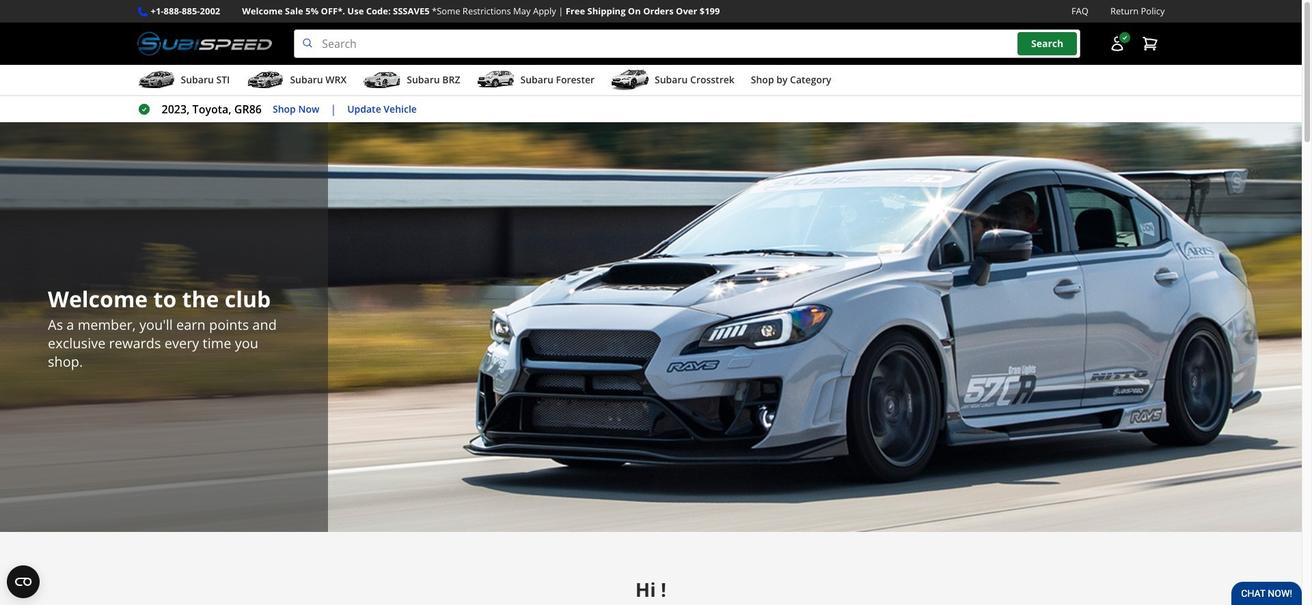 Task type: locate. For each thing, give the bounding box(es) containing it.
a subaru forester thumbnail image image
[[477, 70, 515, 90]]

a subaru sti thumbnail image image
[[137, 70, 175, 90]]

heading
[[48, 284, 280, 316]]

open widget image
[[7, 566, 40, 599]]

a subaru crosstrek thumbnail image image
[[611, 70, 650, 90]]



Task type: describe. For each thing, give the bounding box(es) containing it.
button image
[[1109, 36, 1126, 52]]

a subaru wrx thumbnail image image
[[246, 70, 285, 90]]

subispeed logo image
[[137, 29, 272, 58]]

search input field
[[294, 29, 1081, 58]]

a subaru brz thumbnail image image
[[363, 70, 402, 90]]



Task type: vqa. For each thing, say whether or not it's contained in the screenshot.
a subaru WRX Thumbnail Image
yes



